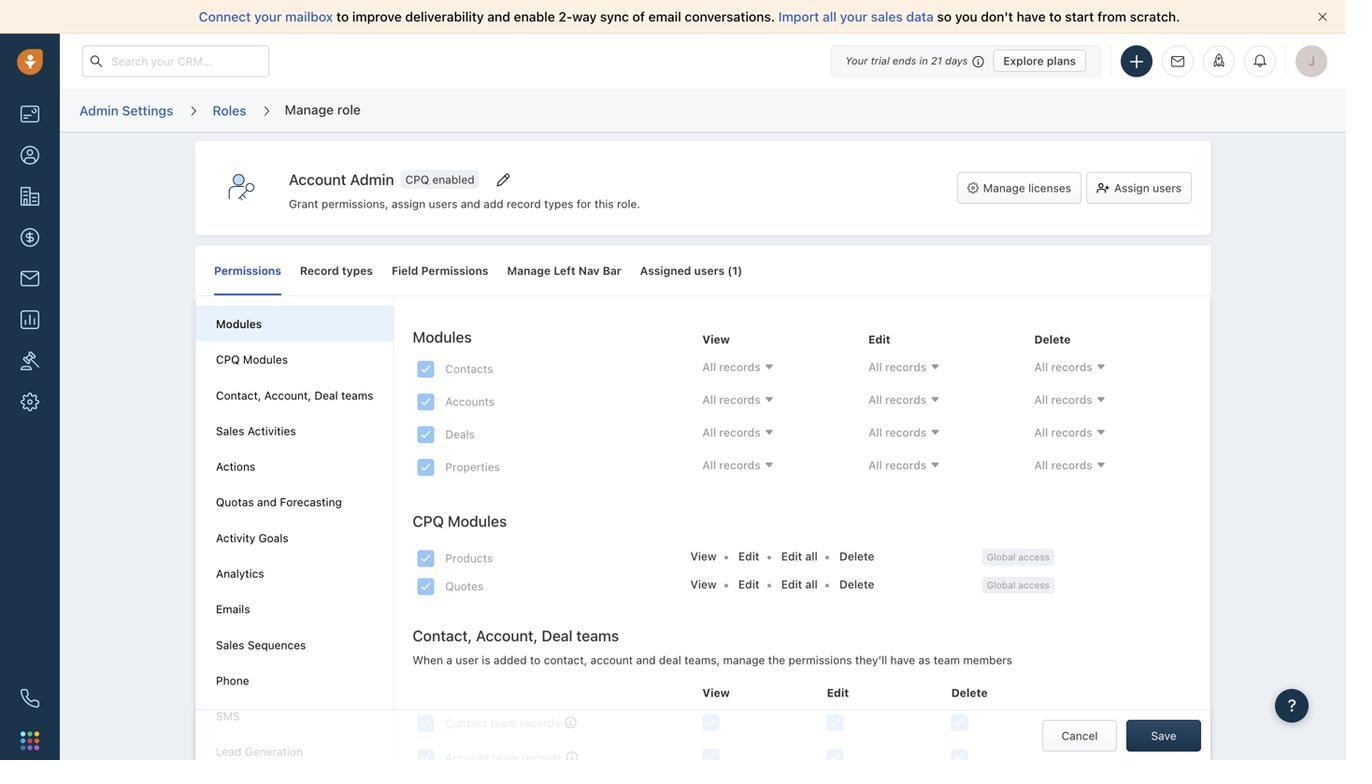 Task type: vqa. For each thing, say whether or not it's contained in the screenshot.
BULK ACTIONS button
no



Task type: describe. For each thing, give the bounding box(es) containing it.
lead generation link
[[216, 745, 303, 758]]

manage
[[723, 654, 765, 667]]

start
[[1065, 9, 1094, 24]]

a
[[446, 654, 452, 667]]

activity
[[216, 531, 255, 544]]

grant permissions, assign users and add record types for this role.
[[289, 197, 640, 211]]

access for quotes
[[1018, 580, 1050, 590]]

1 horizontal spatial cpq modules
[[413, 512, 507, 530]]

contacts
[[445, 362, 493, 375]]

1
[[732, 264, 738, 277]]

manage role
[[285, 102, 361, 117]]

contact, for contact, account, deal teams when a user is added to contact, account and deal teams, manage the permissions they'll have as team members
[[413, 627, 472, 645]]

account
[[590, 654, 633, 667]]

2-
[[559, 9, 572, 24]]

role
[[337, 102, 361, 117]]

0 vertical spatial types
[[544, 197, 574, 211]]

and left 'add'
[[461, 197, 480, 211]]

0 vertical spatial cpq
[[405, 173, 429, 186]]

account, for contact, account, deal teams when a user is added to contact, account and deal teams, manage the permissions they'll have as team members
[[476, 627, 538, 645]]

global for quotes
[[987, 580, 1016, 590]]

and left enable
[[487, 9, 510, 24]]

cancel button
[[1042, 720, 1117, 752]]

account admin
[[289, 171, 394, 188]]

0 horizontal spatial team
[[490, 716, 517, 729]]

field permissions
[[392, 264, 488, 277]]

field permissions link
[[392, 246, 488, 296]]

account, for contact, account, deal teams
[[264, 389, 311, 402]]

trial
[[871, 55, 890, 67]]

1 permissions from the left
[[214, 264, 281, 277]]

nav
[[579, 264, 600, 277]]

deal
[[659, 654, 681, 667]]

deal for contact, account, deal teams
[[314, 389, 338, 402]]

save button
[[1126, 720, 1201, 752]]

1 horizontal spatial have
[[1017, 9, 1046, 24]]

analytics
[[216, 567, 264, 580]]

activity goals link
[[216, 531, 288, 544]]

team inside contact, account, deal teams when a user is added to contact, account and deal teams, manage the permissions they'll have as team members
[[934, 654, 960, 667]]

sales sequences link
[[216, 638, 306, 651]]

global for products
[[987, 552, 1016, 562]]

left
[[554, 264, 576, 277]]

sales sequences
[[216, 638, 306, 651]]

manage licenses
[[983, 181, 1071, 194]]

ends
[[893, 55, 916, 67]]

email
[[648, 9, 681, 24]]

lead generation
[[216, 745, 303, 758]]

don't
[[981, 9, 1013, 24]]

account
[[289, 171, 346, 188]]

teams for contact, account, deal teams when a user is added to contact, account and deal teams, manage the permissions they'll have as team members
[[576, 627, 619, 645]]

contact, account, deal teams when a user is added to contact, account and deal teams, manage the permissions they'll have as team members
[[413, 627, 1012, 667]]

sales for sales sequences
[[216, 638, 244, 651]]

settings
[[122, 103, 173, 118]]

members
[[963, 654, 1012, 667]]

quotas and forecasting
[[216, 496, 342, 509]]

you
[[955, 9, 978, 24]]

actions
[[216, 460, 255, 473]]

cpq modules link
[[216, 353, 288, 366]]

connect your mailbox to improve deliverability and enable 2-way sync of email conversations. import all your sales data so you don't have to start from scratch.
[[199, 9, 1180, 24]]

send email image
[[1171, 55, 1184, 68]]

roles
[[213, 103, 246, 118]]

phone element
[[11, 680, 49, 717]]

actions link
[[216, 460, 255, 473]]

)
[[738, 264, 742, 277]]

from
[[1098, 9, 1126, 24]]

emails link
[[216, 603, 250, 616]]

roles link
[[212, 96, 247, 125]]

permissions
[[788, 654, 852, 667]]

sms
[[216, 710, 240, 723]]

import
[[778, 9, 819, 24]]

sales for sales activities
[[216, 424, 244, 437]]

0 vertical spatial all
[[823, 9, 837, 24]]

manage for manage licenses
[[983, 181, 1025, 194]]

2 permissions from the left
[[421, 264, 488, 277]]

when
[[413, 654, 443, 667]]

this
[[595, 197, 614, 211]]

explore plans
[[1003, 54, 1076, 67]]

teams for contact, account, deal teams
[[341, 389, 373, 402]]

1 your from the left
[[254, 9, 282, 24]]

so
[[937, 9, 952, 24]]

Search your CRM... text field
[[82, 45, 269, 77]]

assign
[[1114, 181, 1150, 194]]

generation
[[245, 745, 303, 758]]

modules link
[[216, 317, 262, 330]]

0 vertical spatial cpq modules
[[216, 353, 288, 366]]

0 horizontal spatial types
[[342, 264, 373, 277]]

sales activities link
[[216, 424, 296, 437]]

bar
[[603, 264, 621, 277]]

activities
[[248, 424, 296, 437]]

record
[[507, 197, 541, 211]]

added
[[494, 654, 527, 667]]

modules up 'contacts'
[[413, 328, 472, 346]]

sync
[[600, 9, 629, 24]]

forecasting
[[280, 496, 342, 509]]

sms link
[[216, 710, 240, 723]]

they'll
[[855, 654, 887, 667]]

freshworks switcher image
[[21, 731, 39, 750]]

global access for products
[[987, 552, 1050, 562]]

modules down modules link
[[243, 353, 288, 366]]

explore
[[1003, 54, 1044, 67]]

users for assigned users ( 1 )
[[694, 264, 725, 277]]

emails
[[216, 603, 250, 616]]

0 horizontal spatial to
[[336, 9, 349, 24]]

21
[[931, 55, 942, 67]]

1 vertical spatial admin
[[350, 171, 394, 188]]

cpq enabled
[[405, 173, 474, 186]]

record types link
[[300, 246, 373, 296]]

way
[[572, 9, 597, 24]]

conversations.
[[685, 9, 775, 24]]

global access for quotes
[[987, 580, 1050, 590]]



Task type: locate. For each thing, give the bounding box(es) containing it.
2 horizontal spatial to
[[1049, 9, 1062, 24]]

manage left nav bar
[[507, 264, 621, 277]]

all
[[823, 9, 837, 24], [805, 550, 818, 563], [805, 578, 818, 591]]

0 vertical spatial team
[[934, 654, 960, 667]]

for
[[577, 197, 591, 211]]

role.
[[617, 197, 640, 211]]

types
[[544, 197, 574, 211], [342, 264, 373, 277]]

1 horizontal spatial team
[[934, 654, 960, 667]]

your
[[845, 55, 868, 67]]

permissions link
[[214, 246, 281, 296]]

0 horizontal spatial cpq modules
[[216, 353, 288, 366]]

assign users
[[1114, 181, 1182, 194]]

1 vertical spatial types
[[342, 264, 373, 277]]

2 global from the top
[[987, 580, 1016, 590]]

your left "mailbox"
[[254, 9, 282, 24]]

permissions up modules link
[[214, 264, 281, 277]]

2 edit all from the top
[[781, 578, 818, 591]]

0 horizontal spatial account,
[[264, 389, 311, 402]]

deals
[[445, 428, 475, 441]]

manage for manage left nav bar
[[507, 264, 551, 277]]

0 vertical spatial sales
[[216, 424, 244, 437]]

goals
[[259, 531, 288, 544]]

0 vertical spatial global access
[[987, 552, 1050, 562]]

0 horizontal spatial contact,
[[216, 389, 261, 402]]

cpq modules down modules link
[[216, 353, 288, 366]]

users for assign users
[[1153, 181, 1182, 194]]

1 vertical spatial all
[[805, 550, 818, 563]]

connect
[[199, 9, 251, 24]]

contact, account, deal teams link
[[216, 389, 373, 402]]

admin settings link
[[79, 96, 174, 125]]

1 horizontal spatial contact,
[[413, 627, 472, 645]]

1 vertical spatial team
[[490, 716, 517, 729]]

team
[[934, 654, 960, 667], [490, 716, 517, 729]]

2 horizontal spatial users
[[1153, 181, 1182, 194]]

contact team records
[[445, 716, 560, 729]]

connect your mailbox link
[[199, 9, 336, 24]]

permissions right field
[[421, 264, 488, 277]]

save
[[1151, 729, 1177, 742]]

users
[[1153, 181, 1182, 194], [429, 197, 458, 211], [694, 264, 725, 277]]

types right 'record'
[[342, 264, 373, 277]]

manage
[[285, 102, 334, 117], [983, 181, 1025, 194], [507, 264, 551, 277]]

1 horizontal spatial users
[[694, 264, 725, 277]]

2 vertical spatial all
[[805, 578, 818, 591]]

manage inside 'link'
[[507, 264, 551, 277]]

have inside contact, account, deal teams when a user is added to contact, account and deal teams, manage the permissions they'll have as team members
[[890, 654, 915, 667]]

users will be able to view, edit, and delete the contacts to which they're added as team members image
[[565, 717, 576, 728]]

1 vertical spatial deal
[[542, 627, 573, 645]]

contact, inside contact, account, deal teams when a user is added to contact, account and deal teams, manage the permissions they'll have as team members
[[413, 627, 472, 645]]

0 horizontal spatial have
[[890, 654, 915, 667]]

2 vertical spatial cpq
[[413, 512, 444, 530]]

contact, for contact, account, deal teams
[[216, 389, 261, 402]]

to left start
[[1049, 9, 1062, 24]]

1 horizontal spatial manage
[[507, 264, 551, 277]]

users left (
[[694, 264, 725, 277]]

team right contact
[[490, 716, 517, 729]]

quotes
[[445, 580, 483, 593]]

1 access from the top
[[1018, 552, 1050, 562]]

1 horizontal spatial deal
[[542, 627, 573, 645]]

have right don't
[[1017, 9, 1046, 24]]

0 vertical spatial manage
[[285, 102, 334, 117]]

cpq modules
[[216, 353, 288, 366], [413, 512, 507, 530]]

improve
[[352, 9, 402, 24]]

1 horizontal spatial permissions
[[421, 264, 488, 277]]

is
[[482, 654, 490, 667]]

analytics link
[[216, 567, 264, 580]]

to inside contact, account, deal teams when a user is added to contact, account and deal teams, manage the permissions they'll have as team members
[[530, 654, 541, 667]]

2 vertical spatial manage
[[507, 264, 551, 277]]

0 horizontal spatial your
[[254, 9, 282, 24]]

0 horizontal spatial users
[[429, 197, 458, 211]]

account, inside contact, account, deal teams when a user is added to contact, account and deal teams, manage the permissions they'll have as team members
[[476, 627, 538, 645]]

edit all
[[781, 550, 818, 563], [781, 578, 818, 591]]

(
[[728, 264, 732, 277]]

plans
[[1047, 54, 1076, 67]]

your left 'sales'
[[840, 9, 868, 24]]

1 vertical spatial global
[[987, 580, 1016, 590]]

cpq modules up products
[[413, 512, 507, 530]]

0 horizontal spatial manage
[[285, 102, 334, 117]]

1 horizontal spatial teams
[[576, 627, 619, 645]]

0 vertical spatial account,
[[264, 389, 311, 402]]

grant
[[289, 197, 318, 211]]

0 vertical spatial users
[[1153, 181, 1182, 194]]

1 vertical spatial global access
[[987, 580, 1050, 590]]

1 sales from the top
[[216, 424, 244, 437]]

in
[[919, 55, 928, 67]]

2 sales from the top
[[216, 638, 244, 651]]

explore plans link
[[993, 50, 1086, 72]]

users right the assign at the top of the page
[[1153, 181, 1182, 194]]

modules up cpq modules link
[[216, 317, 262, 330]]

sales
[[871, 9, 903, 24]]

and inside contact, account, deal teams when a user is added to contact, account and deal teams, manage the permissions they'll have as team members
[[636, 654, 656, 667]]

0 horizontal spatial teams
[[341, 389, 373, 402]]

teams inside contact, account, deal teams when a user is added to contact, account and deal teams, manage the permissions they'll have as team members
[[576, 627, 619, 645]]

0 vertical spatial deal
[[314, 389, 338, 402]]

contact, up a
[[413, 627, 472, 645]]

team right as
[[934, 654, 960, 667]]

all for products
[[805, 550, 818, 563]]

import all your sales data link
[[778, 9, 937, 24]]

to right "mailbox"
[[336, 9, 349, 24]]

1 vertical spatial edit all
[[781, 578, 818, 591]]

properties
[[445, 460, 500, 474]]

manage left left at the top of page
[[507, 264, 551, 277]]

phone
[[216, 674, 249, 687]]

0 vertical spatial teams
[[341, 389, 373, 402]]

0 vertical spatial admin
[[79, 103, 119, 118]]

scratch.
[[1130, 9, 1180, 24]]

the
[[768, 654, 785, 667]]

1 vertical spatial have
[[890, 654, 915, 667]]

contact,
[[216, 389, 261, 402], [413, 627, 472, 645]]

0 vertical spatial contact,
[[216, 389, 261, 402]]

manage left licenses
[[983, 181, 1025, 194]]

lead
[[216, 745, 242, 758]]

deal inside contact, account, deal teams when a user is added to contact, account and deal teams, manage the permissions they'll have as team members
[[542, 627, 573, 645]]

1 vertical spatial sales
[[216, 638, 244, 651]]

access
[[1018, 552, 1050, 562], [1018, 580, 1050, 590]]

0 horizontal spatial deal
[[314, 389, 338, 402]]

2 global access from the top
[[987, 580, 1050, 590]]

data
[[906, 9, 934, 24]]

1 horizontal spatial types
[[544, 197, 574, 211]]

edit all for quotes
[[781, 578, 818, 591]]

of
[[633, 9, 645, 24]]

all for quotes
[[805, 578, 818, 591]]

modules up products
[[448, 512, 507, 530]]

users down cpq enabled
[[429, 197, 458, 211]]

types left the "for"
[[544, 197, 574, 211]]

edit all for products
[[781, 550, 818, 563]]

permissions,
[[321, 197, 388, 211]]

2 vertical spatial users
[[694, 264, 725, 277]]

teams,
[[684, 654, 720, 667]]

1 horizontal spatial your
[[840, 9, 868, 24]]

phone image
[[21, 689, 39, 708]]

sales up 'phone'
[[216, 638, 244, 651]]

licenses
[[1028, 181, 1071, 194]]

deal
[[314, 389, 338, 402], [542, 627, 573, 645]]

0 vertical spatial have
[[1017, 9, 1046, 24]]

users inside button
[[1153, 181, 1182, 194]]

1 horizontal spatial admin
[[350, 171, 394, 188]]

1 horizontal spatial account,
[[476, 627, 538, 645]]

users will be able to view, edit, and delete the accounts to which they're added as team members image
[[567, 751, 578, 760]]

contact, down cpq modules link
[[216, 389, 261, 402]]

days
[[945, 55, 968, 67]]

1 vertical spatial users
[[429, 197, 458, 211]]

admin inside admin settings link
[[79, 103, 119, 118]]

record
[[300, 264, 339, 277]]

2 your from the left
[[840, 9, 868, 24]]

access for products
[[1018, 552, 1050, 562]]

close image
[[1318, 12, 1327, 22]]

admin left settings
[[79, 103, 119, 118]]

sales activities
[[216, 424, 296, 437]]

1 horizontal spatial to
[[530, 654, 541, 667]]

admin up permissions,
[[350, 171, 394, 188]]

1 vertical spatial manage
[[983, 181, 1025, 194]]

have left as
[[890, 654, 915, 667]]

and
[[487, 9, 510, 24], [461, 197, 480, 211], [257, 496, 277, 509], [636, 654, 656, 667]]

manage left nav bar link
[[507, 246, 621, 296]]

all records button
[[702, 359, 854, 376], [868, 359, 1020, 376], [1034, 359, 1186, 376], [702, 392, 854, 409], [868, 392, 1020, 409], [1034, 392, 1186, 409], [702, 424, 854, 441], [868, 424, 1020, 441], [1034, 424, 1186, 441], [702, 457, 854, 474], [868, 457, 1020, 474], [1034, 457, 1186, 474]]

1 vertical spatial access
[[1018, 580, 1050, 590]]

sequences
[[248, 638, 306, 651]]

deal for contact, account, deal teams when a user is added to contact, account and deal teams, manage the permissions they'll have as team members
[[542, 627, 573, 645]]

global
[[987, 552, 1016, 562], [987, 580, 1016, 590]]

as
[[918, 654, 931, 667]]

0 vertical spatial access
[[1018, 552, 1050, 562]]

add
[[484, 197, 503, 211]]

0 vertical spatial edit all
[[781, 550, 818, 563]]

accounts
[[445, 395, 495, 408]]

1 global from the top
[[987, 552, 1016, 562]]

assign users button
[[1086, 172, 1192, 204]]

2 access from the top
[[1018, 580, 1050, 590]]

admin settings
[[79, 103, 173, 118]]

enabled
[[432, 173, 474, 186]]

2 horizontal spatial manage
[[983, 181, 1025, 194]]

0 horizontal spatial admin
[[79, 103, 119, 118]]

manage inside button
[[983, 181, 1025, 194]]

deliverability
[[405, 9, 484, 24]]

field
[[392, 264, 418, 277]]

1 edit all from the top
[[781, 550, 818, 563]]

account, up the added
[[476, 627, 538, 645]]

sales up actions
[[216, 424, 244, 437]]

1 global access from the top
[[987, 552, 1050, 562]]

1 vertical spatial teams
[[576, 627, 619, 645]]

global access
[[987, 552, 1050, 562], [987, 580, 1050, 590]]

contact,
[[544, 654, 587, 667]]

manage licenses button
[[957, 172, 1082, 204]]

1 vertical spatial contact,
[[413, 627, 472, 645]]

to right the added
[[530, 654, 541, 667]]

1 vertical spatial cpq
[[216, 353, 240, 366]]

cpq
[[405, 173, 429, 186], [216, 353, 240, 366], [413, 512, 444, 530]]

0 horizontal spatial permissions
[[214, 264, 281, 277]]

assigned users ( 1 )
[[640, 264, 742, 277]]

what's new image
[[1213, 54, 1226, 67]]

properties image
[[21, 352, 39, 370]]

and left deal
[[636, 654, 656, 667]]

0 vertical spatial global
[[987, 552, 1016, 562]]

1 vertical spatial cpq modules
[[413, 512, 507, 530]]

manage for manage role
[[285, 102, 334, 117]]

user
[[456, 654, 479, 667]]

manage left role on the left top of the page
[[285, 102, 334, 117]]

and right quotas
[[257, 496, 277, 509]]

your trial ends in 21 days
[[845, 55, 968, 67]]

enable
[[514, 9, 555, 24]]

1 vertical spatial account,
[[476, 627, 538, 645]]

account, up the activities
[[264, 389, 311, 402]]



